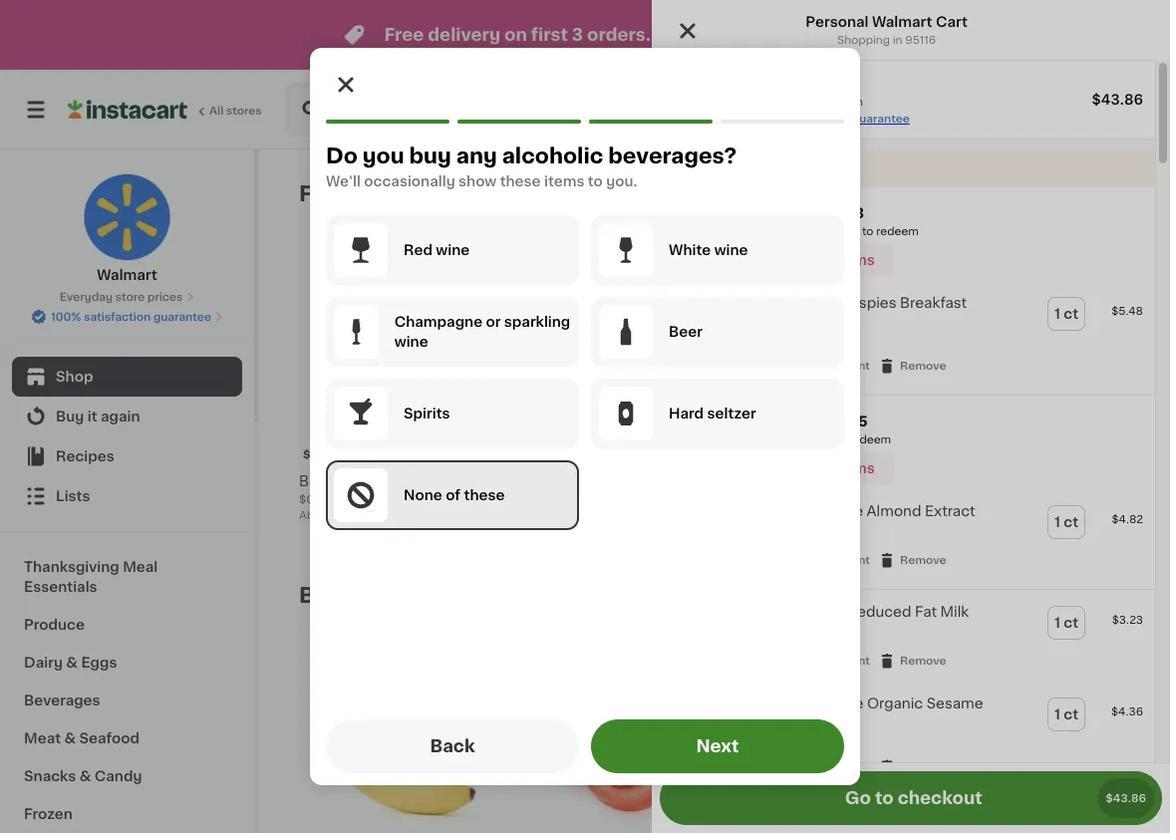 Task type: vqa. For each thing, say whether or not it's contained in the screenshot.
Project Genius True Genius Thor's Hammer Brainteaser Puzzle's 'One'
no



Task type: describe. For each thing, give the bounding box(es) containing it.
next
[[697, 739, 740, 756]]

$3
[[846, 206, 865, 220]]

kellogg's rice krispies breakfast cereal original button
[[738, 295, 1002, 327]]

eat
[[924, 494, 947, 508]]

thanksgiving meal essentials
[[24, 561, 158, 594]]

100% satisfaction guarantee inside button
[[51, 312, 211, 323]]

$10.18
[[768, 435, 801, 446]]

wonderful
[[962, 475, 1035, 488]]

great value white organic sesame seed image
[[664, 694, 706, 736]]

cart
[[936, 15, 968, 29]]

1 ct button for mccormick® pure almond extract
[[1049, 507, 1085, 539]]

remove for second choose replacement button from the top of the page's "remove" button
[[901, 555, 947, 566]]

redeem inside spend $15, save $5 spend $10.18 more to redeem
[[849, 435, 892, 446]]

go
[[846, 790, 872, 807]]

occasionally
[[364, 175, 455, 189]]

view all (40+)
[[886, 187, 982, 200]]

4 1 ct button from the top
[[1049, 699, 1085, 731]]

$ 4 97
[[720, 448, 758, 469]]

all stores link
[[68, 82, 263, 138]]

saint
[[976, 102, 1016, 117]]

$0.25 each (estimated) element
[[299, 446, 491, 472]]

remove for first choose replacement button from the bottom's "remove" button
[[901, 762, 947, 773]]

east
[[939, 102, 972, 117]]

meat
[[24, 732, 61, 746]]

hard
[[669, 407, 704, 421]]

0 for $ 0 74
[[519, 448, 534, 469]]

meat & seafood
[[24, 732, 140, 746]]

1 horizontal spatial satisfaction
[[783, 113, 850, 124]]

to right go
[[876, 790, 894, 807]]

mccormick®
[[738, 505, 828, 519]]

1 vertical spatial $43.86
[[1107, 793, 1147, 804]]

seed
[[738, 713, 775, 727]]

walmart link
[[83, 174, 171, 285]]

meal
[[123, 561, 158, 574]]

(30+)
[[944, 588, 982, 602]]

reduced
[[848, 606, 912, 620]]

2 choose from the top
[[752, 555, 796, 566]]

shopping
[[838, 34, 891, 45]]

1 vertical spatial delivery
[[733, 163, 790, 177]]

fresh
[[299, 183, 361, 204]]

see eligible items button for save
[[729, 452, 895, 486]]

product group containing 4
[[716, 245, 908, 551]]

checkout
[[898, 790, 983, 807]]

hard seltzer
[[669, 407, 757, 421]]

delivery inside limited time offer region
[[428, 26, 501, 43]]

pomegranate
[[950, 494, 1044, 508]]

buy for buy it again
[[56, 410, 84, 424]]

do you buy any alcoholic beverages? we'll occasionally show these items to you.
[[326, 145, 737, 189]]

8
[[924, 514, 931, 525]]

street
[[1075, 102, 1122, 117]]

0 horizontal spatial lb
[[342, 494, 353, 505]]

add button for 4
[[825, 251, 902, 287]]

your
[[664, 163, 697, 177]]

value for white
[[781, 697, 819, 711]]

best sellers
[[299, 585, 431, 606]]

seltzer
[[708, 407, 757, 421]]

$15,
[[780, 415, 809, 429]]

1 choose from the top
[[752, 361, 796, 372]]

1 inside hass large avocado 1 ct many in stock
[[507, 494, 512, 505]]

wine for red wine
[[436, 243, 470, 257]]

view all (30+)
[[886, 588, 982, 602]]

any inside buy any 2, save $3 add 1 more eligible item to redeem
[[761, 206, 789, 220]]

eligible inside buy any 2, save $3 add 1 more eligible item to redeem
[[793, 226, 833, 237]]

each (est.)
[[350, 447, 436, 463]]

ct left '$4.36'
[[1065, 708, 1079, 722]]

ct inside hass large avocado 1 ct many in stock
[[515, 494, 526, 505]]

each inside bananas $0.58 / lb about 0.43 lb each
[[376, 510, 403, 521]]

frozen
[[24, 808, 73, 822]]

1 vertical spatial lb
[[363, 510, 373, 521]]

1 ct for great value 2% reduced fat milk
[[1055, 617, 1079, 631]]

bananas $0.58 / lb about 0.43 lb each
[[299, 475, 403, 521]]

add for add button above great value white organic sesame seed button
[[863, 664, 892, 678]]

2 spend from the top
[[729, 435, 765, 446]]

product group containing pom wonderful ready-to- eat pomegranate arils
[[924, 245, 1116, 545]]

stores
[[226, 105, 262, 116]]

remove button for 3rd choose replacement button from the top
[[879, 652, 947, 670]]

$ for $ 0 74
[[511, 449, 519, 460]]

0 horizontal spatial walmart
[[97, 268, 157, 282]]

large
[[546, 475, 586, 488]]

it
[[88, 410, 97, 424]]

100% inside button
[[51, 312, 81, 323]]

$4.82
[[1112, 514, 1144, 525]]

thanksgiving
[[24, 561, 119, 574]]

guarantee inside button
[[154, 312, 211, 323]]

great for great value 2% reduced fat milk
[[738, 606, 778, 620]]

rice
[[806, 296, 837, 310]]

eggs
[[81, 656, 117, 670]]

2.2
[[738, 733, 755, 744]]

all for fresh fruit
[[924, 187, 940, 200]]

kellogg's rice krispies breakfast cereal original image
[[664, 293, 706, 335]]

terms apply. link
[[655, 26, 764, 43]]

thanksgiving meal essentials link
[[12, 549, 242, 606]]

ready-
[[1039, 475, 1090, 488]]

4 1 ct from the top
[[1055, 708, 1079, 722]]

1 for mccormick® pure almond extract
[[1055, 516, 1061, 530]]

walmart inside personal walmart cart shopping in 95116
[[873, 15, 933, 29]]

fat
[[916, 606, 938, 620]]

see for buy
[[748, 253, 776, 267]]

save inside spend $15, save $5 spend $10.18 more to redeem
[[812, 415, 846, 429]]

oz inside pom wonderful ready-to- eat pomegranate arils 8 oz
[[934, 514, 947, 525]]

save inside buy any 2, save $3 add 1 more eligible item to redeem
[[809, 206, 843, 220]]

remove button for 1st choose replacement button from the top of the page
[[879, 357, 947, 375]]

4 choose from the top
[[752, 762, 796, 773]]

add button for 0
[[617, 251, 694, 287]]

your first delivery is free!
[[664, 163, 843, 177]]

cereal
[[738, 312, 784, 326]]

buy for buy any 2, save $3 add 1 more eligible item to redeem
[[729, 206, 758, 220]]

original
[[788, 312, 842, 326]]

shop
[[56, 370, 93, 384]]

item carousel region containing best sellers
[[299, 575, 1116, 834]]

store
[[115, 292, 145, 303]]

100% satisfaction guarantee button
[[31, 305, 223, 325]]

free!
[[809, 163, 843, 177]]

3 choose replacement from the top
[[752, 656, 871, 667]]

breakfast
[[901, 296, 968, 310]]

$ 0 74
[[511, 448, 550, 469]]

frozen link
[[12, 796, 242, 834]]

we'll
[[326, 175, 361, 189]]

$5
[[850, 415, 868, 429]]

none
[[404, 489, 443, 503]]

1 ct for kellogg's rice krispies breakfast cereal original
[[1055, 307, 1079, 321]]

2 choose replacement button from the top
[[730, 552, 871, 570]]

$ for $ 0 25
[[303, 449, 311, 460]]

remove button for second choose replacement button from the top of the page
[[879, 552, 947, 570]]

$0.58
[[299, 494, 332, 505]]

buy it again
[[56, 410, 140, 424]]

1 ct button for kellogg's rice krispies breakfast cereal original
[[1049, 298, 1085, 330]]

items for spend $15, save $5
[[835, 462, 875, 476]]

all for best sellers
[[924, 588, 940, 602]]

1 ct for mccormick® pure almond extract
[[1055, 516, 1079, 530]]

next button
[[591, 720, 845, 774]]

show
[[459, 175, 497, 189]]

more inside buy any 2, save $3 add 1 more eligible item to redeem
[[762, 226, 790, 237]]

white wine
[[669, 243, 749, 257]]

about
[[299, 510, 333, 521]]

to inside buy any 2, save $3 add 1 more eligible item to redeem
[[863, 226, 874, 237]]

$ for $ 4 97
[[720, 449, 727, 460]]

1 replacement from the top
[[799, 361, 871, 372]]

& for meat
[[64, 732, 76, 746]]

pure
[[832, 505, 864, 519]]

organic
[[868, 697, 924, 711]]

4 replacement from the top
[[799, 762, 871, 773]]

product group containing great value white organic sesame seed
[[652, 682, 1156, 788]]

all
[[209, 105, 224, 116]]

essentials
[[24, 580, 97, 594]]

back button
[[326, 720, 579, 774]]



Task type: locate. For each thing, give the bounding box(es) containing it.
items for buy any 2, save $3
[[835, 253, 875, 267]]

0 horizontal spatial white
[[669, 243, 711, 257]]

all inside popup button
[[924, 588, 940, 602]]

none of these
[[404, 489, 505, 503]]

4 product group from the top
[[652, 682, 1156, 788]]

great up the seed
[[738, 697, 778, 711]]

oz right 2.2
[[758, 733, 771, 744]]

first
[[531, 26, 568, 43], [700, 163, 729, 177]]

& for snacks
[[79, 770, 91, 784]]

0 vertical spatial white
[[669, 243, 711, 257]]

do
[[326, 145, 358, 166]]

redeem inside buy any 2, save $3 add 1 more eligible item to redeem
[[877, 226, 919, 237]]

1 vertical spatial white
[[823, 697, 864, 711]]

choose replacement button down mccormick®
[[730, 552, 871, 570]]

great inside great value white organic sesame seed 2.2 oz
[[738, 697, 778, 711]]

remove down breakfast
[[901, 361, 947, 372]]

sesame
[[927, 697, 984, 711]]

0 left 74 on the bottom of page
[[519, 448, 534, 469]]

1 horizontal spatial 0
[[519, 448, 534, 469]]

1 vertical spatial satisfaction
[[84, 312, 151, 323]]

more down your first delivery is free!
[[762, 226, 790, 237]]

0 horizontal spatial $
[[303, 449, 311, 460]]

snacks & candy link
[[12, 758, 242, 796]]

1 vertical spatial each
[[376, 510, 403, 521]]

ct down 'arils'
[[1065, 516, 1079, 530]]

value for 2%
[[781, 606, 819, 620]]

& left eggs
[[66, 656, 78, 670]]

4 choose replacement from the top
[[752, 762, 871, 773]]

0 vertical spatial 100%
[[750, 113, 780, 124]]

many
[[527, 514, 559, 525]]

2 promotion-wrapper element from the top
[[652, 396, 1156, 591]]

1 down 'arils'
[[1055, 516, 1061, 530]]

view all (30+) button
[[878, 575, 1004, 615]]

2 product group from the top
[[652, 490, 1156, 582]]

1 vertical spatial these
[[464, 489, 505, 503]]

100% satisfaction guarantee
[[750, 113, 910, 124], [51, 312, 211, 323]]

1 remove from the top
[[901, 361, 947, 372]]

1 see eligible items button from the top
[[729, 243, 895, 277]]

replacement up go
[[799, 762, 871, 773]]

1 horizontal spatial buy
[[729, 206, 758, 220]]

wine right "red"
[[436, 243, 470, 257]]

add up 'krispies'
[[863, 262, 892, 276]]

2 item carousel region from the top
[[299, 575, 1116, 834]]

1 horizontal spatial 100%
[[750, 113, 780, 124]]

promotion-wrapper element
[[652, 188, 1156, 396], [652, 396, 1156, 591]]

& left candy
[[79, 770, 91, 784]]

0 vertical spatial redeem
[[877, 226, 919, 237]]

first right your
[[700, 163, 729, 177]]

0 vertical spatial first
[[531, 26, 568, 43]]

1 for great value 2% reduced fat milk
[[1055, 617, 1061, 631]]

save right 2,
[[809, 206, 843, 220]]

0 horizontal spatial 0
[[311, 448, 326, 469]]

choose replacement up 2%
[[752, 555, 871, 566]]

1 vertical spatial walmart
[[97, 268, 157, 282]]

2 see eligible items button from the top
[[729, 452, 895, 486]]

first left 3
[[531, 26, 568, 43]]

to right item
[[863, 226, 874, 237]]

satisfaction down delivery by 10:40am
[[783, 113, 850, 124]]

(est.)
[[393, 447, 436, 463]]

wine up kellogg's
[[715, 243, 749, 257]]

item carousel region containing fresh fruit
[[299, 174, 1116, 559]]

1 horizontal spatial 100% satisfaction guarantee
[[750, 113, 910, 124]]

95116
[[906, 34, 937, 45]]

& inside "link"
[[79, 770, 91, 784]]

0 horizontal spatial any
[[457, 145, 497, 166]]

items down alcoholic
[[545, 175, 585, 189]]

walmart up 95116
[[873, 15, 933, 29]]

1 for kellogg's rice krispies breakfast cereal original
[[1055, 307, 1061, 321]]

1 horizontal spatial white
[[823, 697, 864, 711]]

1 vertical spatial eligible
[[779, 253, 832, 267]]

items inside do you buy any alcoholic beverages? we'll occasionally show these items to you.
[[545, 175, 585, 189]]

(40+)
[[944, 187, 982, 200]]

0 vertical spatial see eligible items
[[748, 253, 875, 267]]

1 0 from the left
[[311, 448, 326, 469]]

beer
[[669, 325, 703, 339]]

1 for great value white organic sesame seed
[[1055, 708, 1061, 722]]

1 item carousel region from the top
[[299, 174, 1116, 559]]

0 vertical spatial each
[[350, 447, 389, 463]]

1 horizontal spatial oz
[[934, 514, 947, 525]]

0 for $ 0 25
[[311, 448, 326, 469]]

items up mccormick® pure almond extract
[[835, 462, 875, 476]]

delivery
[[428, 26, 501, 43], [733, 163, 790, 177]]

apply.
[[711, 26, 764, 43]]

1 horizontal spatial delivery
[[733, 163, 790, 177]]

2 remove from the top
[[901, 555, 947, 566]]

fruit
[[366, 183, 418, 204]]

1 choose replacement button from the top
[[730, 357, 871, 375]]

redeem
[[877, 226, 919, 237], [849, 435, 892, 446]]

0 horizontal spatial wine
[[395, 335, 429, 349]]

lists link
[[12, 477, 242, 517]]

replacement down original
[[799, 361, 871, 372]]

in inside personal walmart cart shopping in 95116
[[893, 34, 903, 45]]

0 horizontal spatial 100%
[[51, 312, 81, 323]]

1 vertical spatial value
[[781, 697, 819, 711]]

1 ct button left $3.23
[[1049, 608, 1085, 640]]

remove button up go to checkout
[[879, 758, 947, 776]]

None search field
[[285, 82, 621, 138]]

1 vertical spatial oz
[[758, 733, 771, 744]]

to left you.
[[588, 175, 603, 189]]

remove button down breakfast
[[879, 357, 947, 375]]

1 horizontal spatial in
[[893, 34, 903, 45]]

100% down delivery
[[750, 113, 780, 124]]

1 promotion-wrapper element from the top
[[652, 188, 1156, 396]]

sellers
[[355, 585, 431, 606]]

97
[[744, 449, 758, 460]]

choose replacement up go
[[752, 762, 871, 773]]

add button up kellogg's rice krispies breakfast cereal original "image"
[[617, 251, 694, 287]]

any up show
[[457, 145, 497, 166]]

1 ct button down ready-
[[1049, 507, 1085, 539]]

great inside button
[[738, 606, 778, 620]]

eligible for save
[[779, 462, 832, 476]]

3 choose from the top
[[752, 656, 796, 667]]

1 ct down 'arils'
[[1055, 516, 1079, 530]]

3 $ from the left
[[720, 449, 727, 460]]

2 great from the top
[[738, 697, 778, 711]]

first inside limited time offer region
[[531, 26, 568, 43]]

1 vertical spatial item carousel region
[[299, 575, 1116, 834]]

white inside great value white organic sesame seed 2.2 oz
[[823, 697, 864, 711]]

view all (40+) button
[[878, 174, 1004, 213]]

to-
[[1090, 475, 1111, 488]]

buy left it
[[56, 410, 84, 424]]

buy down your first delivery is free!
[[729, 206, 758, 220]]

each right the 0.43
[[376, 510, 403, 521]]

redeem down $5
[[849, 435, 892, 446]]

satisfaction down everyday store prices
[[84, 312, 151, 323]]

3 replacement from the top
[[799, 656, 871, 667]]

0 vertical spatial see eligible items button
[[729, 243, 895, 277]]

2 1 ct button from the top
[[1049, 507, 1085, 539]]

ct left $5.48
[[1065, 307, 1079, 321]]

$ inside $ 4 97
[[720, 449, 727, 460]]

1 ct
[[1055, 307, 1079, 321], [1055, 516, 1079, 530], [1055, 617, 1079, 631], [1055, 708, 1079, 722]]

great left 2%
[[738, 606, 778, 620]]

fresh fruit
[[299, 183, 418, 204]]

1 vertical spatial guarantee
[[154, 312, 211, 323]]

1 ct button for great value 2% reduced fat milk
[[1049, 608, 1085, 640]]

walmart logo image
[[83, 174, 171, 261]]

add for add button for 0
[[655, 262, 684, 276]]

3 1 ct from the top
[[1055, 617, 1079, 631]]

add button up great value white organic sesame seed button
[[825, 653, 902, 689]]

item carousel region
[[299, 174, 1116, 559], [299, 575, 1116, 834]]

james
[[1019, 102, 1071, 117]]

product group containing add
[[716, 647, 908, 834]]

2%
[[823, 606, 844, 620]]

great value 2% reduced fat milk button
[[738, 605, 970, 621]]

1 ct button left '$4.36'
[[1049, 699, 1085, 731]]

2,
[[792, 206, 805, 220]]

walmart image
[[664, 73, 714, 123]]

0 vertical spatial items
[[545, 175, 585, 189]]

1 vertical spatial great
[[738, 697, 778, 711]]

1 1 ct from the top
[[1055, 307, 1079, 321]]

0 horizontal spatial oz
[[758, 733, 771, 744]]

2 vertical spatial &
[[79, 770, 91, 784]]

see eligible items for save
[[748, 462, 875, 476]]

white inside add your shopping preferences element
[[669, 243, 711, 257]]

2 1 ct from the top
[[1055, 516, 1079, 530]]

$43.86 down '$4.36'
[[1107, 793, 1147, 804]]

more inside spend $15, save $5 spend $10.18 more to redeem
[[804, 435, 832, 446]]

remove button for first choose replacement button from the bottom
[[879, 758, 947, 776]]

0 horizontal spatial more
[[762, 226, 790, 237]]

2 remove button from the top
[[879, 552, 947, 570]]

1 ct button left $5.48
[[1049, 298, 1085, 330]]

delivery left is
[[733, 163, 790, 177]]

dairy
[[24, 656, 63, 670]]

any left 2,
[[761, 206, 789, 220]]

more
[[762, 226, 790, 237], [804, 435, 832, 446]]

1 inside buy any 2, save $3 add 1 more eligible item to redeem
[[754, 226, 759, 237]]

3 product group from the top
[[652, 591, 1156, 682]]

recipes link
[[12, 437, 242, 477]]

white
[[669, 243, 711, 257], [823, 697, 864, 711]]

promotion-wrapper element containing spend $15, save $5
[[652, 396, 1156, 591]]

eligible for 2,
[[779, 253, 832, 267]]

3 1 ct button from the top
[[1049, 608, 1085, 640]]

1 vertical spatial items
[[835, 253, 875, 267]]

1 great from the top
[[738, 606, 778, 620]]

1 horizontal spatial more
[[804, 435, 832, 446]]

0 horizontal spatial in
[[562, 514, 572, 525]]

ct for kellogg's rice krispies breakfast cereal original
[[1065, 307, 1079, 321]]

4
[[727, 448, 742, 469]]

add inside buy any 2, save $3 add 1 more eligible item to redeem
[[729, 226, 751, 237]]

see for spend
[[748, 462, 776, 476]]

0 vertical spatial guarantee
[[853, 113, 910, 124]]

0 vertical spatial great
[[738, 606, 778, 620]]

choose replacement button down 2.2
[[730, 758, 871, 776]]

0 vertical spatial $43.86
[[1093, 93, 1144, 107]]

1 vertical spatial redeem
[[849, 435, 892, 446]]

instacart logo image
[[68, 98, 188, 122]]

redeem right item
[[877, 226, 919, 237]]

1 spend from the top
[[729, 415, 777, 429]]

almond
[[867, 505, 922, 519]]

$ inside $ 0 74
[[511, 449, 519, 460]]

1 vertical spatial 100% satisfaction guarantee
[[51, 312, 211, 323]]

snacks
[[24, 770, 76, 784]]

1 down hass
[[507, 494, 512, 505]]

1 vertical spatial first
[[700, 163, 729, 177]]

$ left 74 on the bottom of page
[[511, 449, 519, 460]]

$ 0 25
[[303, 448, 342, 469]]

2 choose replacement from the top
[[752, 555, 871, 566]]

$ inside $ 0 25
[[303, 449, 311, 460]]

remove up view all (30+)
[[901, 555, 947, 566]]

0 vertical spatial delivery
[[428, 26, 501, 43]]

lists
[[56, 490, 90, 504]]

2 see from the top
[[748, 462, 776, 476]]

great
[[738, 606, 778, 620], [738, 697, 778, 711]]

you.
[[607, 175, 638, 189]]

& inside 'link'
[[66, 656, 78, 670]]

delivery
[[748, 96, 795, 107]]

1 value from the top
[[781, 606, 819, 620]]

74
[[536, 449, 550, 460]]

oz right 8
[[934, 514, 947, 525]]

100% down the everyday
[[51, 312, 81, 323]]

0 vertical spatial save
[[809, 206, 843, 220]]

2 vertical spatial items
[[835, 462, 875, 476]]

0 vertical spatial view
[[886, 187, 920, 200]]

1237 east saint james street
[[901, 102, 1122, 117]]

1 horizontal spatial lb
[[363, 510, 373, 521]]

to inside do you buy any alcoholic beverages? we'll occasionally show these items to you.
[[588, 175, 603, 189]]

0 vertical spatial in
[[893, 34, 903, 45]]

1 vertical spatial in
[[562, 514, 572, 525]]

remove button up organic
[[879, 652, 947, 670]]

by
[[798, 96, 812, 107]]

choose replacement button down 2%
[[730, 652, 871, 670]]

2 see eligible items from the top
[[748, 462, 875, 476]]

hass large avocado 1 ct many in stock
[[507, 475, 651, 525]]

0 horizontal spatial first
[[531, 26, 568, 43]]

back
[[430, 739, 475, 756]]

0 horizontal spatial buy
[[56, 410, 84, 424]]

to
[[588, 175, 603, 189], [863, 226, 874, 237], [835, 435, 846, 446], [876, 790, 894, 807]]

ct for great value 2% reduced fat milk
[[1065, 617, 1079, 631]]

great for great value white organic sesame seed 2.2 oz
[[738, 697, 778, 711]]

sparkling
[[505, 315, 571, 329]]

items down item
[[835, 253, 875, 267]]

1 see from the top
[[748, 253, 776, 267]]

see
[[748, 253, 776, 267], [748, 462, 776, 476]]

walmart up the everyday store prices link
[[97, 268, 157, 282]]

eligible down 2,
[[793, 226, 833, 237]]

pom
[[924, 475, 959, 488]]

0 vertical spatial satisfaction
[[783, 113, 850, 124]]

in inside hass large avocado 1 ct many in stock
[[562, 514, 572, 525]]

avocado
[[589, 475, 651, 488]]

spend $15, save $5 spend $10.18 more to redeem
[[729, 415, 892, 446]]

beverages link
[[12, 682, 242, 720]]

choose replacement button down original
[[730, 357, 871, 375]]

1 left '$4.36'
[[1055, 708, 1061, 722]]

1 choose replacement from the top
[[752, 361, 871, 372]]

these
[[500, 175, 541, 189], [464, 489, 505, 503]]

save left $5
[[812, 415, 846, 429]]

prices
[[147, 292, 183, 303]]

remove button up view all (30+)
[[879, 552, 947, 570]]

view for fresh fruit
[[886, 187, 920, 200]]

remove up go to checkout
[[901, 762, 947, 773]]

choose replacement button
[[730, 357, 871, 375], [730, 552, 871, 570], [730, 652, 871, 670], [730, 758, 871, 776]]

10:40am
[[815, 96, 864, 107]]

on
[[505, 26, 528, 43]]

or
[[486, 315, 501, 329]]

$ left 25
[[303, 449, 311, 460]]

buy inside buy any 2, save $3 add 1 more eligible item to redeem
[[729, 206, 758, 220]]

add your shopping preferences element
[[310, 48, 861, 786]]

2 value from the top
[[781, 697, 819, 711]]

1 $ from the left
[[303, 449, 311, 460]]

any inside do you buy any alcoholic beverages? we'll occasionally show these items to you.
[[457, 145, 497, 166]]

0 vertical spatial spend
[[729, 415, 777, 429]]

guarantee down 10:40am
[[853, 113, 910, 124]]

2 0 from the left
[[519, 448, 534, 469]]

3 choose replacement button from the top
[[730, 652, 871, 670]]

see eligible items down buy any 2, save $3 add 1 more eligible item to redeem
[[748, 253, 875, 267]]

go to checkout
[[846, 790, 983, 807]]

remove button
[[879, 357, 947, 375], [879, 552, 947, 570], [879, 652, 947, 670], [879, 758, 947, 776]]

0 left 25
[[311, 448, 326, 469]]

meat & seafood link
[[12, 720, 242, 758]]

in
[[893, 34, 903, 45], [562, 514, 572, 525]]

2 horizontal spatial $
[[720, 449, 727, 460]]

0 vertical spatial oz
[[934, 514, 947, 525]]

add up organic
[[863, 664, 892, 678]]

1 horizontal spatial first
[[700, 163, 729, 177]]

view for best sellers
[[886, 588, 921, 602]]

$4.36
[[1112, 707, 1144, 718]]

0 vertical spatial any
[[457, 145, 497, 166]]

satisfaction inside button
[[84, 312, 151, 323]]

0 vertical spatial these
[[500, 175, 541, 189]]

champagne
[[395, 315, 483, 329]]

1 vertical spatial see eligible items button
[[729, 452, 895, 486]]

ct for mccormick® pure almond extract
[[1065, 516, 1079, 530]]

replacement down pure
[[799, 555, 871, 566]]

product group containing kellogg's rice krispies breakfast cereal original
[[652, 281, 1156, 387]]

0 vertical spatial 100% satisfaction guarantee
[[750, 113, 910, 124]]

4 remove button from the top
[[879, 758, 947, 776]]

ct down hass
[[515, 494, 526, 505]]

kellogg's
[[738, 296, 802, 310]]

limited time offer region
[[0, 0, 1112, 70]]

1 horizontal spatial $
[[511, 449, 519, 460]]

11
[[1099, 103, 1111, 117]]

& right meat at the bottom
[[64, 732, 76, 746]]

add up white wine
[[729, 226, 751, 237]]

1 vertical spatial any
[[761, 206, 789, 220]]

1 horizontal spatial wine
[[436, 243, 470, 257]]

view
[[886, 187, 920, 200], [886, 588, 921, 602]]

1 view from the top
[[886, 187, 920, 200]]

0 vertical spatial all
[[924, 187, 940, 200]]

more down $15,
[[804, 435, 832, 446]]

choose down cereal on the right
[[752, 361, 796, 372]]

1 vertical spatial &
[[64, 732, 76, 746]]

choose up the seed
[[752, 656, 796, 667]]

0 horizontal spatial satisfaction
[[84, 312, 151, 323]]

1 vertical spatial spend
[[729, 435, 765, 446]]

replacement down 2%
[[799, 656, 871, 667]]

1 product group from the top
[[652, 281, 1156, 387]]

best
[[299, 585, 350, 606]]

all left (40+)
[[924, 187, 940, 200]]

choose replacement
[[752, 361, 871, 372], [752, 555, 871, 566], [752, 656, 871, 667], [752, 762, 871, 773]]

/
[[335, 494, 339, 505]]

orders.
[[588, 26, 651, 43]]

3 remove button from the top
[[879, 652, 947, 670]]

product group
[[299, 245, 491, 523], [507, 245, 700, 531], [716, 245, 908, 551], [924, 245, 1116, 545], [716, 647, 908, 834], [924, 647, 1116, 834]]

1 vertical spatial buy
[[56, 410, 84, 424]]

guarantee down prices
[[154, 312, 211, 323]]

1 vertical spatial save
[[812, 415, 846, 429]]

0 vertical spatial item carousel region
[[299, 174, 1116, 559]]

100% satisfaction guarantee down 10:40am
[[750, 113, 910, 124]]

1 see eligible items from the top
[[748, 253, 875, 267]]

1 horizontal spatial any
[[761, 206, 789, 220]]

2 $ from the left
[[511, 449, 519, 460]]

4 remove from the top
[[901, 762, 947, 773]]

0 vertical spatial &
[[66, 656, 78, 670]]

0 horizontal spatial 100% satisfaction guarantee
[[51, 312, 211, 323]]

3 remove from the top
[[901, 656, 947, 667]]

0 vertical spatial buy
[[729, 206, 758, 220]]

see eligible items for 2,
[[748, 253, 875, 267]]

promotion-wrapper element containing buy any 2, save $3
[[652, 188, 1156, 396]]

shop link
[[12, 357, 242, 397]]

value inside button
[[781, 606, 819, 620]]

add down white wine
[[655, 262, 684, 276]]

to inside spend $15, save $5 spend $10.18 more to redeem
[[835, 435, 846, 446]]

2 vertical spatial eligible
[[779, 462, 832, 476]]

krispies
[[841, 296, 897, 310]]

stock
[[575, 514, 606, 525]]

wine inside champagne or sparkling wine
[[395, 335, 429, 349]]

$ left 97 at the right
[[720, 449, 727, 460]]

2 horizontal spatial wine
[[715, 243, 749, 257]]

0 vertical spatial eligible
[[793, 226, 833, 237]]

1 vertical spatial all
[[924, 588, 940, 602]]

great value white organic sesame seed 2.2 oz
[[738, 697, 984, 744]]

1 1 ct button from the top
[[1049, 298, 1085, 330]]

0 vertical spatial more
[[762, 226, 790, 237]]

1 down your first delivery is free!
[[754, 226, 759, 237]]

product group containing mccormick® pure almond extract
[[652, 490, 1156, 582]]

& for dairy
[[66, 656, 78, 670]]

1 all from the top
[[924, 187, 940, 200]]

replacement
[[799, 361, 871, 372], [799, 555, 871, 566], [799, 656, 871, 667], [799, 762, 871, 773]]

see eligible items button for 2,
[[729, 243, 895, 277]]

1 vertical spatial view
[[886, 588, 921, 602]]

1 vertical spatial more
[[804, 435, 832, 446]]

in left the stock
[[562, 514, 572, 525]]

0 vertical spatial lb
[[342, 494, 353, 505]]

0 horizontal spatial delivery
[[428, 26, 501, 43]]

produce link
[[12, 606, 242, 644]]

all up fat
[[924, 588, 940, 602]]

0 vertical spatial walmart
[[873, 15, 933, 29]]

1 horizontal spatial guarantee
[[853, 113, 910, 124]]

delivery left 'on'
[[428, 26, 501, 43]]

1 remove button from the top
[[879, 357, 947, 375]]

mccormick® pure almond extract
[[738, 505, 976, 519]]

recipes
[[56, 450, 114, 464]]

these inside do you buy any alcoholic beverages? we'll occasionally show these items to you.
[[500, 175, 541, 189]]

in left 95116
[[893, 34, 903, 45]]

lb right the 0.43
[[363, 510, 373, 521]]

remove for "remove" button for 1st choose replacement button from the top of the page
[[901, 361, 947, 372]]

choose down mccormick®
[[752, 555, 796, 566]]

product group
[[652, 281, 1156, 387], [652, 490, 1156, 582], [652, 591, 1156, 682], [652, 682, 1156, 788]]

choose down 2.2
[[752, 762, 796, 773]]

guarantee
[[853, 113, 910, 124], [154, 312, 211, 323]]

0 vertical spatial value
[[781, 606, 819, 620]]

1 horizontal spatial walmart
[[873, 15, 933, 29]]

100% satisfaction guarantee down store
[[51, 312, 211, 323]]

0 horizontal spatial guarantee
[[154, 312, 211, 323]]

value inside great value white organic sesame seed 2.2 oz
[[781, 697, 819, 711]]

oz inside great value white organic sesame seed 2.2 oz
[[758, 733, 771, 744]]

wine down champagne
[[395, 335, 429, 349]]

product group containing great value 2% reduced fat milk
[[652, 591, 1156, 682]]

2 view from the top
[[886, 588, 921, 602]]

everyday store prices
[[60, 292, 183, 303]]

4 choose replacement button from the top
[[730, 758, 871, 776]]

1 ct left $5.48
[[1055, 307, 1079, 321]]

beverages?
[[609, 145, 737, 166]]

all inside 'popup button'
[[924, 187, 940, 200]]

2 all from the top
[[924, 588, 940, 602]]

0 vertical spatial see
[[748, 253, 776, 267]]

remove down fat
[[901, 656, 947, 667]]

1 vertical spatial 100%
[[51, 312, 81, 323]]

view left (40+)
[[886, 187, 920, 200]]

view inside popup button
[[886, 588, 921, 602]]

these down alcoholic
[[500, 175, 541, 189]]

ct left $3.23
[[1065, 617, 1079, 631]]

add for add button for 4
[[863, 262, 892, 276]]

view inside 'popup button'
[[886, 187, 920, 200]]

remove for "remove" button for 3rd choose replacement button from the top
[[901, 656, 947, 667]]

lb right /
[[342, 494, 353, 505]]

service type group
[[639, 91, 853, 129]]

choose replacement down 2%
[[752, 656, 871, 667]]

1 vertical spatial see eligible items
[[748, 462, 875, 476]]

2 replacement from the top
[[799, 555, 871, 566]]

wine for white wine
[[715, 243, 749, 257]]



